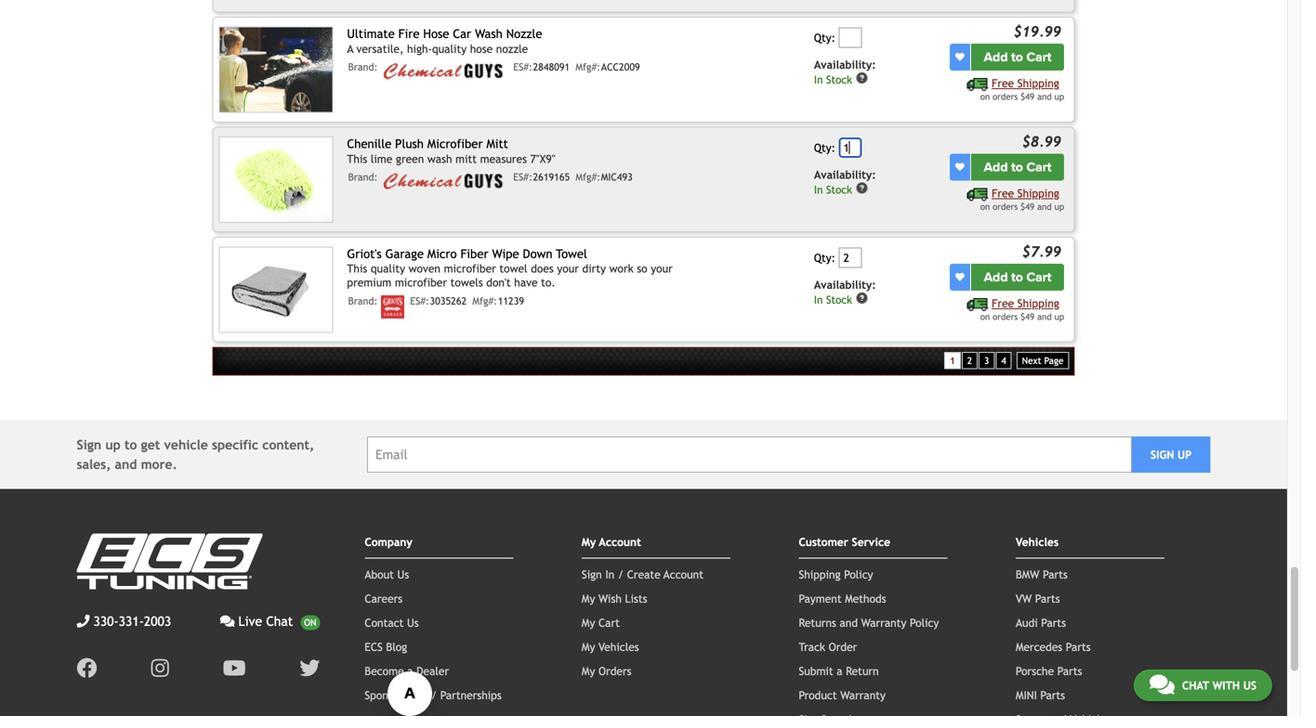 Task type: describe. For each thing, give the bounding box(es) containing it.
us for contact us
[[407, 617, 419, 630]]

3
[[984, 355, 989, 366]]

ecs blog
[[365, 641, 407, 654]]

my for my wish lists
[[582, 593, 595, 606]]

shipping up payment
[[799, 568, 841, 581]]

add to cart for $7.99
[[984, 269, 1052, 285]]

sign up button
[[1132, 437, 1211, 473]]

stock for $19.99
[[826, 74, 852, 86]]

so
[[637, 262, 647, 275]]

free shipping image
[[967, 298, 988, 311]]

shipping policy
[[799, 568, 873, 581]]

contact us link
[[365, 617, 419, 630]]

4
[[1001, 355, 1006, 366]]

ecs
[[365, 641, 383, 654]]

question sign image for $19.99
[[856, 72, 869, 85]]

don't
[[486, 276, 511, 289]]

sponsorships / partnerships
[[365, 689, 502, 702]]

up for $8.99
[[1055, 202, 1064, 212]]

company
[[365, 536, 412, 549]]

and for $7.99
[[1037, 312, 1052, 322]]

this inside "chenille plush microfiber mitt this lime green wash mitt measures 7"x9""
[[347, 152, 367, 165]]

on for $8.99
[[980, 202, 990, 212]]

es#: for $8.99
[[513, 171, 532, 183]]

a
[[347, 42, 353, 55]]

audi parts link
[[1016, 617, 1066, 630]]

parts for mini parts
[[1040, 689, 1065, 702]]

woven
[[409, 262, 441, 275]]

work
[[609, 262, 634, 275]]

measures
[[480, 152, 527, 165]]

7"x9"
[[530, 152, 555, 165]]

4 link
[[996, 352, 1012, 369]]

us for about us
[[397, 568, 409, 581]]

sign for sign up
[[1151, 449, 1174, 462]]

towels
[[450, 276, 483, 289]]

mercedes parts
[[1016, 641, 1091, 654]]

mitt
[[456, 152, 477, 165]]

free shipping on orders $49 and up for $7.99
[[980, 297, 1064, 322]]

my cart link
[[582, 617, 620, 630]]

content,
[[262, 438, 314, 453]]

my cart
[[582, 617, 620, 630]]

up inside sign up to get vehicle specific content, sales, and more.
[[105, 438, 121, 453]]

customer
[[799, 536, 849, 549]]

availability: in stock for $8.99
[[814, 168, 876, 196]]

$49 for $7.99
[[1021, 312, 1035, 322]]

audi
[[1016, 617, 1038, 630]]

chenille plush microfiber mitt link
[[347, 137, 508, 151]]

1 horizontal spatial account
[[664, 568, 704, 581]]

comments image
[[1150, 674, 1175, 696]]

product
[[799, 689, 837, 702]]

twitter logo image
[[300, 659, 320, 679]]

get
[[141, 438, 160, 453]]

add to wish list image for $7.99
[[955, 273, 965, 282]]

orders for $7.99
[[993, 312, 1018, 322]]

mini parts link
[[1016, 689, 1065, 702]]

wipe
[[492, 247, 519, 261]]

my orders link
[[582, 665, 632, 678]]

premium
[[347, 276, 392, 289]]

customer service
[[799, 536, 890, 549]]

service
[[852, 536, 890, 549]]

comments image
[[220, 615, 235, 628]]

porsche parts
[[1016, 665, 1082, 678]]

sign in / create account link
[[582, 568, 704, 581]]

$7.99
[[1022, 243, 1062, 260]]

ecs tuning image
[[77, 534, 263, 590]]

submit
[[799, 665, 833, 678]]

return
[[846, 665, 879, 678]]

on for $19.99
[[980, 92, 990, 102]]

3035262
[[430, 295, 467, 307]]

es#: 2848091 mfg#: acc2009
[[513, 61, 640, 73]]

blog
[[386, 641, 407, 654]]

es#: 2619165 mfg#: mic493
[[513, 171, 633, 183]]

chat with us
[[1182, 679, 1257, 692]]

about us
[[365, 568, 409, 581]]

vw parts
[[1016, 593, 1060, 606]]

add to cart button for $8.99
[[971, 154, 1064, 181]]

vw parts link
[[1016, 593, 1060, 606]]

ultimate
[[347, 27, 395, 41]]

submit a return
[[799, 665, 879, 678]]

audi parts
[[1016, 617, 1066, 630]]

wash
[[475, 27, 503, 41]]

lists
[[625, 593, 647, 606]]

to for $8.99
[[1011, 159, 1023, 175]]

bmw parts
[[1016, 568, 1068, 581]]

payment methods
[[799, 593, 886, 606]]

2003
[[144, 614, 171, 629]]

$19.99
[[1014, 23, 1062, 40]]

0 vertical spatial account
[[599, 536, 641, 549]]

up for $7.99
[[1055, 312, 1064, 322]]

stock for $7.99
[[826, 294, 852, 306]]

become a dealer link
[[365, 665, 449, 678]]

my for my account
[[582, 536, 596, 549]]

shipping for $19.99
[[1018, 77, 1060, 90]]

in for $7.99
[[814, 294, 823, 306]]

qty: for $7.99
[[814, 251, 836, 264]]

add to cart for $19.99
[[984, 49, 1052, 65]]

careers
[[365, 593, 403, 606]]

mitt
[[487, 137, 508, 151]]

sign up
[[1151, 449, 1192, 462]]

a for submit
[[837, 665, 843, 678]]

chemical guys - corporate logo image for $19.99
[[381, 61, 508, 82]]

towel
[[499, 262, 528, 275]]

youtube logo image
[[223, 659, 246, 679]]

quality inside ultimate fire hose car wash nozzle a versatile, high-quality hose nozzle
[[432, 42, 467, 55]]

and up order
[[840, 617, 858, 630]]

in for $19.99
[[814, 74, 823, 86]]

up for $19.99
[[1055, 92, 1064, 102]]

griot's garage micro fiber wipe down towel link
[[347, 247, 587, 261]]

chemical guys - corporate logo image for $8.99
[[381, 171, 508, 192]]

payment methods link
[[799, 593, 886, 606]]

1 vertical spatial microfiber
[[395, 276, 447, 289]]

high-
[[407, 42, 432, 55]]

parts for porsche parts
[[1057, 665, 1082, 678]]

$49 for $19.99
[[1021, 92, 1035, 102]]

with
[[1213, 679, 1240, 692]]

live
[[238, 614, 262, 629]]

cart for $8.99
[[1027, 159, 1052, 175]]

mfg#: for $7.99
[[473, 295, 497, 307]]

sponsorships / partnerships link
[[365, 689, 502, 702]]

brand: for $7.99
[[348, 295, 378, 307]]

stock for $8.99
[[826, 184, 852, 196]]

product warranty link
[[799, 689, 886, 702]]

qty: for $8.99
[[814, 141, 836, 154]]

cart down the wish
[[599, 617, 620, 630]]

add to wish list image for $19.99
[[955, 53, 965, 62]]

question sign image for $8.99
[[856, 182, 869, 195]]

es#: for $19.99
[[513, 61, 532, 73]]

does
[[531, 262, 554, 275]]

qty: for $19.99
[[814, 31, 836, 44]]

chenille plush microfiber mitt this lime green wash mitt measures 7"x9"
[[347, 137, 555, 165]]

next page
[[1022, 355, 1064, 366]]

in for $8.99
[[814, 184, 823, 196]]

0 vertical spatial microfiber
[[444, 262, 496, 275]]

partnerships
[[440, 689, 502, 702]]

this inside griot's garage micro fiber wipe down towel this quality woven microfiber towel does your dirty work so your premium microfiber towels don't have to.
[[347, 262, 367, 275]]

shipping for $7.99
[[1018, 297, 1060, 310]]

11239
[[498, 295, 524, 307]]

contact us
[[365, 617, 419, 630]]

availability: in stock for $7.99
[[814, 278, 876, 306]]

2 your from the left
[[651, 262, 673, 275]]

and for $19.99
[[1037, 92, 1052, 102]]



Task type: locate. For each thing, give the bounding box(es) containing it.
1 vertical spatial free shipping image
[[967, 188, 988, 201]]

2 vertical spatial on
[[980, 312, 990, 322]]

2 add from the top
[[984, 159, 1008, 175]]

parts for mercedes parts
[[1066, 641, 1091, 654]]

cart for $19.99
[[1027, 49, 1052, 65]]

free shipping on orders $49 and up for $19.99
[[980, 77, 1064, 102]]

my vehicles link
[[582, 641, 639, 654]]

2
[[967, 355, 972, 366]]

brand: for $8.99
[[348, 171, 378, 183]]

your
[[557, 262, 579, 275], [651, 262, 673, 275]]

330-
[[93, 614, 119, 629]]

vehicles up the orders
[[599, 641, 639, 654]]

chat
[[266, 614, 293, 629], [1182, 679, 1209, 692]]

and up $8.99
[[1037, 92, 1052, 102]]

brand:
[[348, 61, 378, 73], [348, 171, 378, 183], [348, 295, 378, 307]]

1 stock from the top
[[826, 74, 852, 86]]

3 availability: from the top
[[814, 278, 876, 291]]

0 vertical spatial qty:
[[814, 31, 836, 44]]

1 vertical spatial availability:
[[814, 168, 876, 181]]

2 a from the left
[[837, 665, 843, 678]]

to down $19.99 on the right top of page
[[1011, 49, 1023, 65]]

car
[[453, 27, 471, 41]]

1 horizontal spatial /
[[618, 568, 624, 581]]

free shipping image for $8.99
[[967, 188, 988, 201]]

0 horizontal spatial policy
[[844, 568, 873, 581]]

stock
[[826, 74, 852, 86], [826, 184, 852, 196], [826, 294, 852, 306]]

parts right vw
[[1035, 593, 1060, 606]]

free shipping image
[[967, 78, 988, 91], [967, 188, 988, 201]]

2 vertical spatial orders
[[993, 312, 1018, 322]]

warranty down methods
[[861, 617, 907, 630]]

become a dealer
[[365, 665, 449, 678]]

parts up porsche parts link
[[1066, 641, 1091, 654]]

add to cart button for $19.99
[[971, 44, 1064, 71]]

my for my orders
[[582, 665, 595, 678]]

2 link
[[962, 352, 978, 369]]

add to cart button for $7.99
[[971, 264, 1064, 291]]

2 vertical spatial qty:
[[814, 251, 836, 264]]

my up my vehicles link
[[582, 617, 595, 630]]

parts for vw parts
[[1035, 593, 1060, 606]]

3 link
[[979, 352, 995, 369]]

free shipping on orders $49 and up up $8.99
[[980, 77, 1064, 102]]

your down towel
[[557, 262, 579, 275]]

chat with us link
[[1134, 670, 1272, 702]]

to
[[1011, 49, 1023, 65], [1011, 159, 1023, 175], [1011, 269, 1023, 285], [125, 438, 137, 453]]

availability: in stock for $19.99
[[814, 58, 876, 86]]

1 orders from the top
[[993, 92, 1018, 102]]

1 vertical spatial stock
[[826, 184, 852, 196]]

microfiber up towels at the left top of page
[[444, 262, 496, 275]]

free
[[992, 77, 1014, 90], [992, 187, 1014, 200], [992, 297, 1014, 310]]

brand: down a
[[348, 61, 378, 73]]

add for $8.99
[[984, 159, 1008, 175]]

0 vertical spatial availability:
[[814, 58, 876, 71]]

1 vertical spatial free
[[992, 187, 1014, 200]]

es#: right griot's - corporate logo
[[410, 295, 429, 307]]

2 vertical spatial brand:
[[348, 295, 378, 307]]

2 chemical guys - corporate logo image from the top
[[381, 171, 508, 192]]

griot's
[[347, 247, 382, 261]]

next page link
[[1017, 352, 1069, 369]]

lime
[[371, 152, 393, 165]]

0 vertical spatial stock
[[826, 74, 852, 86]]

to.
[[541, 276, 556, 289]]

0 vertical spatial add to cart
[[984, 49, 1052, 65]]

versatile,
[[356, 42, 404, 55]]

2 vertical spatial es#:
[[410, 295, 429, 307]]

2 vertical spatial add to cart
[[984, 269, 1052, 285]]

this down griot's
[[347, 262, 367, 275]]

a left dealer
[[407, 665, 413, 678]]

free for $7.99
[[992, 297, 1014, 310]]

1 vertical spatial orders
[[993, 202, 1018, 212]]

1 vertical spatial brand:
[[348, 171, 378, 183]]

/ left create
[[618, 568, 624, 581]]

contact
[[365, 617, 404, 630]]

2 vertical spatial free shipping on orders $49 and up
[[980, 297, 1064, 322]]

2 vertical spatial add to wish list image
[[955, 273, 965, 282]]

3 orders from the top
[[993, 312, 1018, 322]]

1 add to cart button from the top
[[971, 44, 1064, 71]]

account up sign in / create account link
[[599, 536, 641, 549]]

1 free from the top
[[992, 77, 1014, 90]]

my down my cart
[[582, 641, 595, 654]]

griot's garage micro fiber wipe down towel this quality woven microfiber towel does your dirty work so your premium microfiber towels don't have to.
[[347, 247, 673, 289]]

1 vertical spatial chat
[[1182, 679, 1209, 692]]

1 availability: in stock from the top
[[814, 58, 876, 86]]

2 orders from the top
[[993, 202, 1018, 212]]

cart down $7.99
[[1027, 269, 1052, 285]]

bmw parts link
[[1016, 568, 1068, 581]]

1 vertical spatial question sign image
[[856, 182, 869, 195]]

live chat
[[238, 614, 293, 629]]

nozzle
[[496, 42, 528, 55]]

quality inside griot's garage micro fiber wipe down towel this quality woven microfiber towel does your dirty work so your premium microfiber towels don't have to.
[[371, 262, 405, 275]]

3 free shipping on orders $49 and up from the top
[[980, 297, 1064, 322]]

free shipping on orders $49 and up for $8.99
[[980, 187, 1064, 212]]

1 vertical spatial mfg#:
[[576, 171, 601, 183]]

3 add to cart from the top
[[984, 269, 1052, 285]]

my wish lists
[[582, 593, 647, 606]]

1 horizontal spatial your
[[651, 262, 673, 275]]

sign inside sign up to get vehicle specific content, sales, and more.
[[77, 438, 101, 453]]

3 qty: from the top
[[814, 251, 836, 264]]

add to cart button down $7.99
[[971, 264, 1064, 291]]

2 my from the top
[[582, 593, 595, 606]]

chenille
[[347, 137, 392, 151]]

1 question sign image from the top
[[856, 72, 869, 85]]

up inside sign up button
[[1178, 449, 1192, 462]]

0 vertical spatial quality
[[432, 42, 467, 55]]

question sign image
[[856, 72, 869, 85], [856, 182, 869, 195]]

add to cart
[[984, 49, 1052, 65], [984, 159, 1052, 175], [984, 269, 1052, 285]]

2 free shipping image from the top
[[967, 188, 988, 201]]

shipping down $8.99
[[1018, 187, 1060, 200]]

account right create
[[664, 568, 704, 581]]

add to cart button down $8.99
[[971, 154, 1064, 181]]

1 chemical guys - corporate logo image from the top
[[381, 61, 508, 82]]

$49 up next
[[1021, 312, 1035, 322]]

3 on from the top
[[980, 312, 990, 322]]

vehicles
[[1016, 536, 1059, 549], [599, 641, 639, 654]]

0 vertical spatial question sign image
[[856, 72, 869, 85]]

0 vertical spatial warranty
[[861, 617, 907, 630]]

330-331-2003 link
[[77, 612, 171, 632]]

phone image
[[77, 615, 90, 628]]

1 free shipping image from the top
[[967, 78, 988, 91]]

live chat link
[[220, 612, 320, 632]]

griot's - corporate logo image
[[381, 295, 404, 319]]

0 vertical spatial free
[[992, 77, 1014, 90]]

3 brand: from the top
[[348, 295, 378, 307]]

bmw
[[1016, 568, 1040, 581]]

0 vertical spatial $49
[[1021, 92, 1035, 102]]

330-331-2003
[[93, 614, 171, 629]]

0 vertical spatial add to cart button
[[971, 44, 1064, 71]]

green
[[396, 152, 424, 165]]

es#: for $7.99
[[410, 295, 429, 307]]

sign up to get vehicle specific content, sales, and more.
[[77, 438, 314, 472]]

free for $8.99
[[992, 187, 1014, 200]]

1 add to cart from the top
[[984, 49, 1052, 65]]

2 add to wish list image from the top
[[955, 163, 965, 172]]

1 vertical spatial warranty
[[840, 689, 886, 702]]

0 vertical spatial /
[[618, 568, 624, 581]]

add to wish list image for $8.99
[[955, 163, 965, 172]]

0 horizontal spatial a
[[407, 665, 413, 678]]

towel
[[556, 247, 587, 261]]

None text field
[[839, 248, 862, 268]]

availability: for $7.99
[[814, 278, 876, 291]]

parts for audi parts
[[1041, 617, 1066, 630]]

1 vertical spatial on
[[980, 202, 990, 212]]

1 vertical spatial add
[[984, 159, 1008, 175]]

1 vertical spatial add to cart
[[984, 159, 1052, 175]]

1 vertical spatial quality
[[371, 262, 405, 275]]

0 vertical spatial availability: in stock
[[814, 58, 876, 86]]

ecs blog link
[[365, 641, 407, 654]]

warranty down return
[[840, 689, 886, 702]]

2 vertical spatial mfg#:
[[473, 295, 497, 307]]

and up next page
[[1037, 312, 1052, 322]]

add to wish list image
[[955, 53, 965, 62], [955, 163, 965, 172], [955, 273, 965, 282]]

orders
[[993, 92, 1018, 102], [993, 202, 1018, 212], [993, 312, 1018, 322]]

0 horizontal spatial account
[[599, 536, 641, 549]]

wash
[[427, 152, 452, 165]]

chat right live
[[266, 614, 293, 629]]

$49 up $8.99
[[1021, 92, 1035, 102]]

0 horizontal spatial quality
[[371, 262, 405, 275]]

orders for $19.99
[[993, 92, 1018, 102]]

2 free from the top
[[992, 187, 1014, 200]]

1 vertical spatial free shipping on orders $49 and up
[[980, 187, 1064, 212]]

to for $19.99
[[1011, 49, 1023, 65]]

0 vertical spatial this
[[347, 152, 367, 165]]

1 vertical spatial this
[[347, 262, 367, 275]]

3 availability: in stock from the top
[[814, 278, 876, 306]]

1 horizontal spatial policy
[[910, 617, 939, 630]]

3 add to wish list image from the top
[[955, 273, 965, 282]]

1 horizontal spatial quality
[[432, 42, 467, 55]]

/
[[618, 568, 624, 581], [431, 689, 437, 702]]

sign in / create account
[[582, 568, 704, 581]]

facebook logo image
[[77, 659, 97, 679]]

to inside sign up to get vehicle specific content, sales, and more.
[[125, 438, 137, 453]]

0 vertical spatial on
[[980, 92, 990, 102]]

cart
[[1027, 49, 1052, 65], [1027, 159, 1052, 175], [1027, 269, 1052, 285], [599, 617, 620, 630]]

nozzle
[[506, 27, 542, 41]]

brand: for $19.99
[[348, 61, 378, 73]]

$49 for $8.99
[[1021, 202, 1035, 212]]

es#2848091 - acc2009 - ultimate fire hose car wash nozzle - a versatile, high-quality hose nozzle - chemical guys - audi bmw volkswagen mercedes benz mini porsche image
[[219, 27, 333, 113]]

3 $49 from the top
[[1021, 312, 1035, 322]]

sign inside button
[[1151, 449, 1174, 462]]

2 free shipping on orders $49 and up from the top
[[980, 187, 1064, 212]]

0 vertical spatial add
[[984, 49, 1008, 65]]

about us link
[[365, 568, 409, 581]]

to for $7.99
[[1011, 269, 1023, 285]]

and up $7.99
[[1037, 202, 1052, 212]]

2 on from the top
[[980, 202, 990, 212]]

3 stock from the top
[[826, 294, 852, 306]]

mfg#: left acc2009
[[576, 61, 601, 73]]

1 free shipping on orders $49 and up from the top
[[980, 77, 1064, 102]]

sign for sign in / create account
[[582, 568, 602, 581]]

1 a from the left
[[407, 665, 413, 678]]

2 qty: from the top
[[814, 141, 836, 154]]

1 add from the top
[[984, 49, 1008, 65]]

0 vertical spatial vehicles
[[1016, 536, 1059, 549]]

1 add to wish list image from the top
[[955, 53, 965, 62]]

and right the 'sales,'
[[115, 457, 137, 472]]

2619165
[[533, 171, 570, 183]]

0 vertical spatial free shipping on orders $49 and up
[[980, 77, 1064, 102]]

availability: for $19.99
[[814, 58, 876, 71]]

specific
[[212, 438, 258, 453]]

mfg#: for $8.99
[[576, 171, 601, 183]]

2 vertical spatial free
[[992, 297, 1014, 310]]

2 vertical spatial $49
[[1021, 312, 1035, 322]]

orders for $8.99
[[993, 202, 1018, 212]]

methods
[[845, 593, 886, 606]]

0 vertical spatial chemical guys - corporate logo image
[[381, 61, 508, 82]]

add for $7.99
[[984, 269, 1008, 285]]

0 vertical spatial free shipping image
[[967, 78, 988, 91]]

wish
[[599, 593, 622, 606]]

es#:
[[513, 61, 532, 73], [513, 171, 532, 183], [410, 295, 429, 307]]

track order
[[799, 641, 857, 654]]

0 horizontal spatial your
[[557, 262, 579, 275]]

1 qty: from the top
[[814, 31, 836, 44]]

this
[[347, 152, 367, 165], [347, 262, 367, 275]]

2 brand: from the top
[[348, 171, 378, 183]]

2 vertical spatial us
[[1243, 679, 1257, 692]]

and inside sign up to get vehicle specific content, sales, and more.
[[115, 457, 137, 472]]

Email email field
[[367, 437, 1132, 473]]

free shipping on orders $49 and up up $7.99
[[980, 187, 1064, 212]]

1 my from the top
[[582, 536, 596, 549]]

1 horizontal spatial a
[[837, 665, 843, 678]]

0 horizontal spatial /
[[431, 689, 437, 702]]

my for my cart
[[582, 617, 595, 630]]

5 my from the top
[[582, 665, 595, 678]]

vehicles up bmw parts
[[1016, 536, 1059, 549]]

and
[[1037, 92, 1052, 102], [1037, 202, 1052, 212], [1037, 312, 1052, 322], [115, 457, 137, 472], [840, 617, 858, 630]]

to down $7.99
[[1011, 269, 1023, 285]]

1 vertical spatial qty:
[[814, 141, 836, 154]]

my up my wish lists
[[582, 536, 596, 549]]

my for my vehicles
[[582, 641, 595, 654]]

es#: down measures
[[513, 171, 532, 183]]

2 vertical spatial availability: in stock
[[814, 278, 876, 306]]

mfg#: down the don't
[[473, 295, 497, 307]]

shipping down $7.99
[[1018, 297, 1060, 310]]

microfiber down woven on the top left
[[395, 276, 447, 289]]

returns and warranty policy
[[799, 617, 939, 630]]

mini parts
[[1016, 689, 1065, 702]]

parts down porsche parts on the bottom right of the page
[[1040, 689, 1065, 702]]

1 vertical spatial es#:
[[513, 171, 532, 183]]

1 your from the left
[[557, 262, 579, 275]]

micro
[[427, 247, 457, 261]]

1 vertical spatial us
[[407, 617, 419, 630]]

add to cart down $7.99
[[984, 269, 1052, 285]]

parts down mercedes parts link
[[1057, 665, 1082, 678]]

policy
[[844, 568, 873, 581], [910, 617, 939, 630]]

brand: down premium
[[348, 295, 378, 307]]

1 horizontal spatial sign
[[582, 568, 602, 581]]

next
[[1022, 355, 1042, 366]]

0 vertical spatial brand:
[[348, 61, 378, 73]]

track order link
[[799, 641, 857, 654]]

3 add from the top
[[984, 269, 1008, 285]]

chemical guys - corporate logo image down ultimate fire hose car wash nozzle a versatile, high-quality hose nozzle
[[381, 61, 508, 82]]

on for $7.99
[[980, 312, 990, 322]]

parts up mercedes parts link
[[1041, 617, 1066, 630]]

2 this from the top
[[347, 262, 367, 275]]

question sign image
[[856, 292, 869, 305]]

2 horizontal spatial sign
[[1151, 449, 1174, 462]]

mfg#: left mic493
[[576, 171, 601, 183]]

1 vertical spatial chemical guys - corporate logo image
[[381, 171, 508, 192]]

free shipping on orders $49 and up
[[980, 77, 1064, 102], [980, 187, 1064, 212], [980, 297, 1064, 322]]

track
[[799, 641, 825, 654]]

1
[[950, 355, 955, 366]]

1 availability: from the top
[[814, 58, 876, 71]]

parts right bmw
[[1043, 568, 1068, 581]]

3 add to cart button from the top
[[971, 264, 1064, 291]]

acc2009
[[601, 61, 640, 73]]

brand: down lime
[[348, 171, 378, 183]]

page
[[1044, 355, 1064, 366]]

es#: 3035262 mfg#: 11239
[[410, 295, 524, 307]]

0 vertical spatial add to wish list image
[[955, 53, 965, 62]]

add for $19.99
[[984, 49, 1008, 65]]

1 on from the top
[[980, 92, 990, 102]]

my left the orders
[[582, 665, 595, 678]]

free shipping on orders $49 and up up next
[[980, 297, 1064, 322]]

2 question sign image from the top
[[856, 182, 869, 195]]

and for $8.99
[[1037, 202, 1052, 212]]

parts for bmw parts
[[1043, 568, 1068, 581]]

instagram logo image
[[151, 659, 169, 679]]

0 vertical spatial us
[[397, 568, 409, 581]]

1 this from the top
[[347, 152, 367, 165]]

add to cart down $19.99 on the right top of page
[[984, 49, 1052, 65]]

mfg#: for $19.99
[[576, 61, 601, 73]]

parts
[[1043, 568, 1068, 581], [1035, 593, 1060, 606], [1041, 617, 1066, 630], [1066, 641, 1091, 654], [1057, 665, 1082, 678], [1040, 689, 1065, 702]]

2 stock from the top
[[826, 184, 852, 196]]

0 horizontal spatial vehicles
[[599, 641, 639, 654]]

0 vertical spatial policy
[[844, 568, 873, 581]]

es#2619165 - mic493 - chenille plush microfiber mitt - this lime green wash mitt measures 7"x9" - chemical guys - audi bmw volkswagen mercedes benz mini porsche image
[[219, 137, 333, 223]]

returns
[[799, 617, 836, 630]]

free for $19.99
[[992, 77, 1014, 90]]

1 vertical spatial add to cart button
[[971, 154, 1064, 181]]

0 vertical spatial mfg#:
[[576, 61, 601, 73]]

2 vertical spatial availability:
[[814, 278, 876, 291]]

es#3035262 - 11239 - griot's garage micro fiber wipe down towel - this quality woven microfiber towel does your dirty work so your premium microfiber towels don't have to. - griot's - audi bmw volkswagen mercedes benz mini porsche image
[[219, 247, 333, 333]]

more.
[[141, 457, 177, 472]]

2 vertical spatial stock
[[826, 294, 852, 306]]

shipping for $8.99
[[1018, 187, 1060, 200]]

submit a return link
[[799, 665, 879, 678]]

this down chenille
[[347, 152, 367, 165]]

mic493
[[601, 171, 633, 183]]

1 $49 from the top
[[1021, 92, 1035, 102]]

0 vertical spatial chat
[[266, 614, 293, 629]]

quality down the ultimate fire hose car wash nozzle link
[[432, 42, 467, 55]]

add to cart down $8.99
[[984, 159, 1052, 175]]

1 vertical spatial availability: in stock
[[814, 168, 876, 196]]

fire
[[398, 27, 420, 41]]

None text field
[[839, 28, 862, 48], [839, 138, 862, 158], [839, 28, 862, 48], [839, 138, 862, 158]]

2 vertical spatial add
[[984, 269, 1008, 285]]

4 my from the top
[[582, 641, 595, 654]]

to down $8.99
[[1011, 159, 1023, 175]]

0 horizontal spatial chat
[[266, 614, 293, 629]]

a left return
[[837, 665, 843, 678]]

hose
[[423, 27, 449, 41]]

down
[[523, 247, 553, 261]]

$49 up $7.99
[[1021, 202, 1035, 212]]

a for become
[[407, 665, 413, 678]]

1 horizontal spatial chat
[[1182, 679, 1209, 692]]

2 availability: in stock from the top
[[814, 168, 876, 196]]

quality down the garage on the left top of the page
[[371, 262, 405, 275]]

es#: down the nozzle on the left
[[513, 61, 532, 73]]

cart down $19.99 on the right top of page
[[1027, 49, 1052, 65]]

sign for sign up to get vehicle specific content, sales, and more.
[[77, 438, 101, 453]]

add to cart button down $19.99 on the right top of page
[[971, 44, 1064, 71]]

/ down dealer
[[431, 689, 437, 702]]

2 add to cart button from the top
[[971, 154, 1064, 181]]

dirty
[[582, 262, 606, 275]]

chemical guys - corporate logo image
[[381, 61, 508, 82], [381, 171, 508, 192]]

1 vertical spatial account
[[664, 568, 704, 581]]

0 vertical spatial es#:
[[513, 61, 532, 73]]

payment
[[799, 593, 842, 606]]

mercedes
[[1016, 641, 1063, 654]]

us right about
[[397, 568, 409, 581]]

availability: for $8.99
[[814, 168, 876, 181]]

2 add to cart from the top
[[984, 159, 1052, 175]]

your right so
[[651, 262, 673, 275]]

mini
[[1016, 689, 1037, 702]]

1 link
[[944, 352, 961, 369]]

2 $49 from the top
[[1021, 202, 1035, 212]]

3 free from the top
[[992, 297, 1014, 310]]

free shipping image for $19.99
[[967, 78, 988, 91]]

chemical guys - corporate logo image down wash
[[381, 171, 508, 192]]

my left the wish
[[582, 593, 595, 606]]

us right with
[[1243, 679, 1257, 692]]

plush
[[395, 137, 424, 151]]

shipping policy link
[[799, 568, 873, 581]]

2 availability: from the top
[[814, 168, 876, 181]]

fiber
[[460, 247, 488, 261]]

my orders
[[582, 665, 632, 678]]

1 vertical spatial policy
[[910, 617, 939, 630]]

cart for $7.99
[[1027, 269, 1052, 285]]

1 horizontal spatial vehicles
[[1016, 536, 1059, 549]]

mercedes parts link
[[1016, 641, 1091, 654]]

3 my from the top
[[582, 617, 595, 630]]

1 vertical spatial add to wish list image
[[955, 163, 965, 172]]

chat left with
[[1182, 679, 1209, 692]]

shipping down $19.99 on the right top of page
[[1018, 77, 1060, 90]]

0 horizontal spatial sign
[[77, 438, 101, 453]]

1 vertical spatial vehicles
[[599, 641, 639, 654]]

cart down $8.99
[[1027, 159, 1052, 175]]

us right contact at the left bottom of page
[[407, 617, 419, 630]]

0 vertical spatial orders
[[993, 92, 1018, 102]]

1 vertical spatial $49
[[1021, 202, 1035, 212]]

ultimate fire hose car wash nozzle a versatile, high-quality hose nozzle
[[347, 27, 542, 55]]

garage
[[385, 247, 424, 261]]

1 brand: from the top
[[348, 61, 378, 73]]

to left get at the bottom left
[[125, 438, 137, 453]]

1 vertical spatial /
[[431, 689, 437, 702]]

returns and warranty policy link
[[799, 617, 939, 630]]

2 vertical spatial add to cart button
[[971, 264, 1064, 291]]

add to cart for $8.99
[[984, 159, 1052, 175]]



Task type: vqa. For each thing, say whether or not it's contained in the screenshot.


